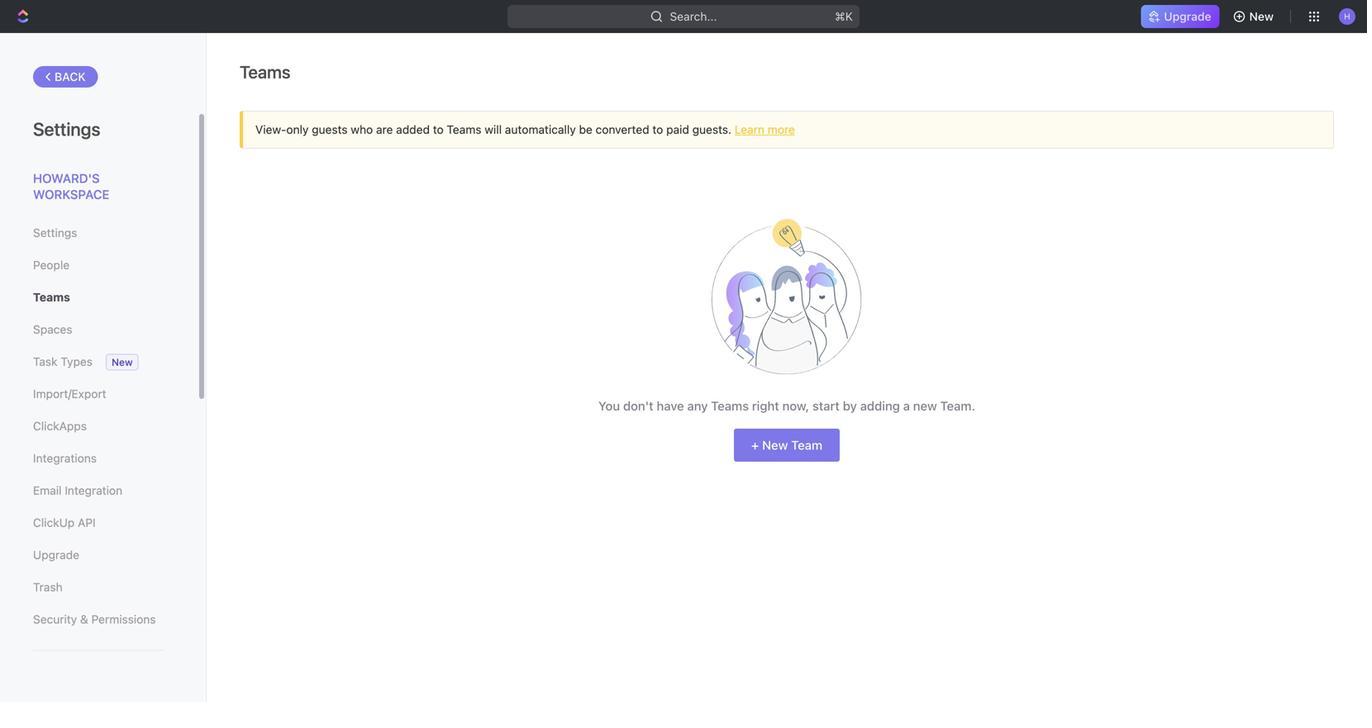 Task type: describe. For each thing, give the bounding box(es) containing it.
learn more link
[[735, 123, 795, 136]]

types
[[61, 355, 93, 369]]

teams inside settings element
[[33, 291, 70, 304]]

&
[[80, 613, 88, 627]]

import/export link
[[33, 380, 165, 408]]

permissions
[[91, 613, 156, 627]]

more
[[768, 123, 795, 136]]

new inside settings element
[[112, 357, 133, 368]]

2 to from the left
[[653, 123, 663, 136]]

now,
[[783, 399, 809, 413]]

email integration link
[[33, 477, 165, 505]]

import/export
[[33, 387, 106, 401]]

new inside 'button'
[[1250, 10, 1274, 23]]

security & permissions
[[33, 613, 156, 627]]

2 vertical spatial new
[[762, 438, 788, 453]]

adding
[[860, 399, 900, 413]]

trash
[[33, 581, 63, 594]]

automatically
[[505, 123, 576, 136]]

spaces
[[33, 323, 72, 336]]

guests
[[312, 123, 348, 136]]

1 settings from the top
[[33, 118, 100, 140]]

1 horizontal spatial upgrade
[[1164, 10, 1212, 23]]

howard's workspace
[[33, 171, 109, 202]]

trash link
[[33, 574, 165, 602]]

settings link
[[33, 219, 165, 247]]

h
[[1344, 11, 1351, 21]]

integration
[[65, 484, 122, 498]]

new
[[913, 399, 937, 413]]

back
[[55, 70, 86, 83]]

guests.
[[692, 123, 732, 136]]

team.
[[940, 399, 975, 413]]

upgrade inside settings element
[[33, 548, 79, 562]]

only
[[286, 123, 309, 136]]

clickapps link
[[33, 412, 165, 441]]

converted
[[596, 123, 649, 136]]

will
[[485, 123, 502, 136]]

team
[[791, 438, 823, 453]]

start
[[813, 399, 840, 413]]

spaces link
[[33, 316, 165, 344]]

+
[[751, 438, 759, 453]]

any
[[687, 399, 708, 413]]

you
[[598, 399, 620, 413]]

teams right any
[[711, 399, 749, 413]]

people link
[[33, 251, 165, 279]]

teams up the view-
[[240, 62, 290, 82]]

0 horizontal spatial upgrade link
[[33, 541, 165, 570]]

h button
[[1334, 3, 1361, 30]]

have
[[657, 399, 684, 413]]



Task type: vqa. For each thing, say whether or not it's contained in the screenshot.
Settings
yes



Task type: locate. For each thing, give the bounding box(es) containing it.
to right added
[[433, 123, 444, 136]]

2 settings from the top
[[33, 226, 77, 240]]

to
[[433, 123, 444, 136], [653, 123, 663, 136]]

1 to from the left
[[433, 123, 444, 136]]

⌘k
[[835, 10, 853, 23]]

to left paid
[[653, 123, 663, 136]]

clickup api
[[33, 516, 96, 530]]

email integration
[[33, 484, 122, 498]]

learn
[[735, 123, 765, 136]]

settings up howard's
[[33, 118, 100, 140]]

0 horizontal spatial to
[[433, 123, 444, 136]]

+ new team
[[751, 438, 823, 453]]

0 horizontal spatial upgrade
[[33, 548, 79, 562]]

upgrade
[[1164, 10, 1212, 23], [33, 548, 79, 562]]

upgrade left new 'button'
[[1164, 10, 1212, 23]]

who
[[351, 123, 373, 136]]

clickup
[[33, 516, 75, 530]]

right
[[752, 399, 779, 413]]

clickapps
[[33, 420, 87, 433]]

0 vertical spatial upgrade
[[1164, 10, 1212, 23]]

new
[[1250, 10, 1274, 23], [112, 357, 133, 368], [762, 438, 788, 453]]

task
[[33, 355, 57, 369]]

1 horizontal spatial upgrade link
[[1141, 5, 1220, 28]]

workspace
[[33, 187, 109, 202]]

are
[[376, 123, 393, 136]]

teams left will
[[447, 123, 482, 136]]

people
[[33, 258, 70, 272]]

2 horizontal spatial new
[[1250, 10, 1274, 23]]

integrations
[[33, 452, 97, 465]]

paid
[[666, 123, 689, 136]]

1 vertical spatial settings
[[33, 226, 77, 240]]

0 horizontal spatial new
[[112, 357, 133, 368]]

upgrade down the clickup
[[33, 548, 79, 562]]

task types
[[33, 355, 93, 369]]

integrations link
[[33, 445, 165, 473]]

1 horizontal spatial new
[[762, 438, 788, 453]]

1 vertical spatial upgrade link
[[33, 541, 165, 570]]

you don't have any teams right now, start by adding a new team.
[[598, 399, 975, 413]]

upgrade link
[[1141, 5, 1220, 28], [33, 541, 165, 570]]

email
[[33, 484, 62, 498]]

settings up people
[[33, 226, 77, 240]]

api
[[78, 516, 96, 530]]

be
[[579, 123, 593, 136]]

back link
[[33, 66, 98, 88]]

new button
[[1226, 3, 1284, 30]]

0 vertical spatial new
[[1250, 10, 1274, 23]]

view-
[[255, 123, 286, 136]]

1 horizontal spatial to
[[653, 123, 663, 136]]

added
[[396, 123, 430, 136]]

howard's
[[33, 171, 100, 186]]

don't
[[623, 399, 654, 413]]

teams
[[240, 62, 290, 82], [447, 123, 482, 136], [33, 291, 70, 304], [711, 399, 749, 413]]

0 vertical spatial settings
[[33, 118, 100, 140]]

0 vertical spatial upgrade link
[[1141, 5, 1220, 28]]

a
[[903, 399, 910, 413]]

clickup api link
[[33, 509, 165, 537]]

settings
[[33, 118, 100, 140], [33, 226, 77, 240]]

security
[[33, 613, 77, 627]]

security & permissions link
[[33, 606, 165, 634]]

by
[[843, 399, 857, 413]]

view-only guests who are added to teams will automatically be converted to paid guests. learn more
[[255, 123, 795, 136]]

1 vertical spatial new
[[112, 357, 133, 368]]

upgrade link down clickup api link
[[33, 541, 165, 570]]

1 vertical spatial upgrade
[[33, 548, 79, 562]]

settings element
[[0, 33, 207, 703]]

teams link
[[33, 284, 165, 312]]

search...
[[670, 10, 717, 23]]

upgrade link left new 'button'
[[1141, 5, 1220, 28]]

teams down people
[[33, 291, 70, 304]]



